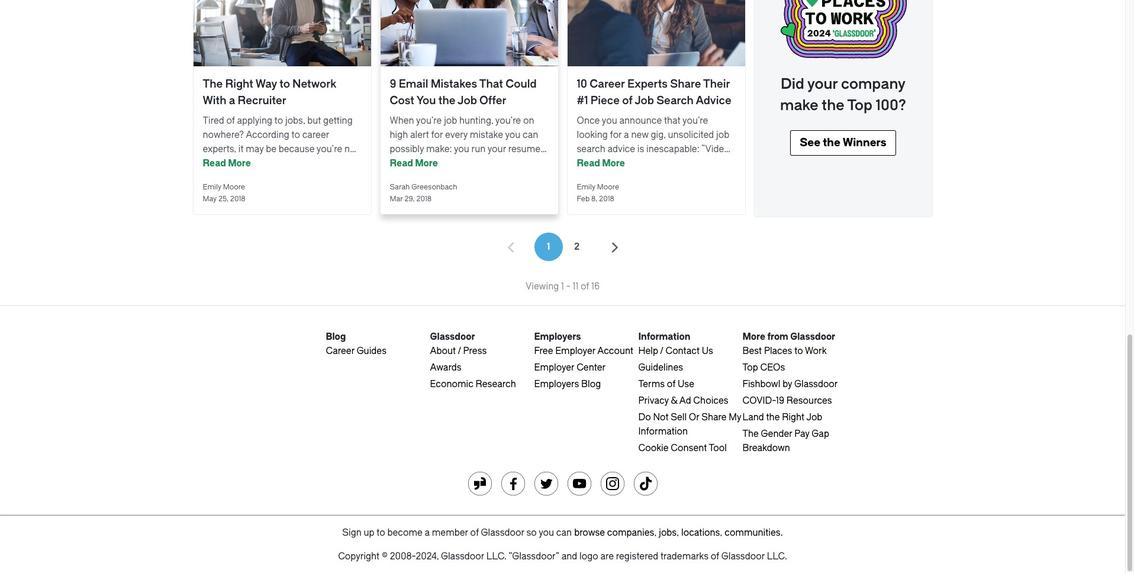 Task type: vqa. For each thing, say whether or not it's contained in the screenshot.
your inside Did your company make the Top 100?
yes



Task type: describe. For each thing, give the bounding box(es) containing it.
recruiter
[[238, 94, 287, 107]]

you right friend
[[453, 158, 468, 169]]

with
[[203, 94, 227, 107]]

terms of use link
[[639, 379, 695, 390]]

economic
[[430, 379, 474, 390]]

best places to work link
[[743, 346, 827, 357]]

job inside more from glassdoor best places to work top ceos fishbowl by glassdoor covid-19 resources land the right job the gender pay gap breakdown
[[807, 412, 823, 423]]

glassdoor down communities. link
[[722, 551, 765, 562]]

2018 for piece
[[599, 195, 615, 203]]

job inside 'when you're job hunting, you're on high alert for every mistake you can possibly make: you run your resume by every friend you have,...'
[[444, 115, 457, 126]]

top inside more from glassdoor best places to work top ceos fishbowl by glassdoor covid-19 resources land the right job the gender pay gap breakdown
[[743, 362, 759, 373]]

gender
[[761, 429, 793, 439]]

feb
[[577, 195, 590, 203]]

emily for with
[[203, 183, 221, 191]]

job for the
[[458, 94, 477, 107]]

see
[[800, 136, 821, 149]]

that
[[665, 115, 681, 126]]

2024,
[[416, 551, 439, 562]]

the inside once you announce that you're looking for a new gig, unsolicited job search advice is inescapable: "video resumes are the future!" "go back to...
[[632, 158, 645, 169]]

a inside once you announce that you're looking for a new gig, unsolicited job search advice is inescapable: "video resumes are the future!" "go back to...
[[624, 130, 629, 140]]

may
[[246, 144, 264, 155]]

by inside more from glassdoor best places to work top ceos fishbowl by glassdoor covid-19 resources land the right job the gender pay gap breakdown
[[783, 379, 793, 390]]

glassdoor up work
[[791, 332, 836, 342]]

the inside "button"
[[823, 136, 841, 149]]

0 vertical spatial 1
[[547, 242, 550, 252]]

search
[[577, 144, 606, 155]]

11
[[573, 281, 579, 292]]

10 career experts share their #1 piece of job search advice
[[577, 78, 732, 107]]

on
[[524, 115, 535, 126]]

jobs
[[659, 528, 677, 538]]

you're inside once you announce that you're looking for a new gig, unsolicited job search advice is inescapable: "video resumes are the future!" "go back to...
[[683, 115, 709, 126]]

use
[[678, 379, 695, 390]]

your inside did your company make the top 100?
[[808, 76, 838, 92]]

cookie consent tool link
[[639, 443, 727, 454]]

next icon image
[[608, 240, 622, 255]]

communities. link
[[725, 528, 783, 538]]

glassdoor down member
[[441, 551, 485, 562]]

blog inside the 'employers free employer account employer center employers blog'
[[582, 379, 601, 390]]

to right up
[[377, 528, 385, 538]]

center
[[577, 362, 606, 373]]

fishbowl
[[743, 379, 781, 390]]

do not sell or share my information link
[[639, 412, 742, 437]]

you up resume
[[505, 130, 521, 140]]

looking
[[577, 130, 608, 140]]

because
[[279, 144, 315, 155]]

guidelines link
[[639, 362, 684, 373]]

out
[[229, 158, 243, 169]]

awards link
[[430, 362, 462, 373]]

covid-
[[743, 396, 777, 406]]

job inside once you announce that you're looking for a new gig, unsolicited job search advice is inescapable: "video resumes are the future!" "go back to...
[[717, 130, 730, 140]]

©
[[382, 551, 388, 562]]

you left run
[[454, 144, 470, 155]]

sarah greesonbach mar 29, 2018
[[390, 183, 458, 203]]

of right 11 on the right of page
[[581, 281, 590, 292]]

unsolicited
[[668, 130, 714, 140]]

the inside did your company make the top 100?
[[822, 97, 845, 114]]

read for #1
[[577, 158, 601, 169]]

right inside more from glassdoor best places to work top ceos fishbowl by glassdoor covid-19 resources land the right job the gender pay gap breakdown
[[783, 412, 805, 423]]

&
[[671, 396, 678, 406]]

by inside 'when you're job hunting, you're on high alert for every mistake you can possibly make: you run your resume by every friend you have,...'
[[390, 158, 400, 169]]

2 link
[[563, 233, 591, 261]]

have,...
[[471, 158, 500, 169]]

top ceos link
[[743, 362, 786, 373]]

sign up to become a member of glassdoor so you can browse companies jobs locations communities.
[[343, 528, 783, 538]]

choices
[[694, 396, 729, 406]]

but
[[307, 115, 321, 126]]

2018 for a
[[230, 195, 246, 203]]

of right member
[[471, 528, 479, 538]]

places
[[765, 346, 793, 357]]

0 horizontal spatial are
[[601, 551, 614, 562]]

the inside more from glassdoor best places to work top ceos fishbowl by glassdoor covid-19 resources land the right job the gender pay gap breakdown
[[743, 429, 759, 439]]

back
[[700, 158, 720, 169]]

that
[[480, 78, 503, 91]]

fishbowl by glassdoor link
[[743, 379, 838, 390]]

copyright © 2008-2024, glassdoor llc. "glassdoor" and logo are registered trademarks of glassdoor llc.
[[338, 551, 788, 562]]

glassdoor up resources
[[795, 379, 838, 390]]

are inside once you announce that you're looking for a new gig, unsolicited job search advice is inescapable: "video resumes are the future!" "go back to...
[[616, 158, 630, 169]]

awards
[[430, 362, 462, 373]]

2018 for you
[[417, 195, 432, 203]]

may
[[203, 195, 217, 203]]

experts
[[628, 78, 668, 91]]

you inside once you announce that you're looking for a new gig, unsolicited job search advice is inescapable: "video resumes are the future!" "go back to...
[[602, 115, 618, 126]]

/ for about
[[458, 346, 461, 357]]

9 email mistakes that could cost you the job offer
[[390, 78, 537, 107]]

registered
[[616, 551, 659, 562]]

become
[[388, 528, 423, 538]]

covid-19 resources link
[[743, 396, 833, 406]]

25,
[[219, 195, 229, 203]]

see the winners button
[[791, 130, 897, 156]]

you
[[417, 94, 436, 107]]

press
[[464, 346, 487, 357]]

top inside did your company make the top 100?
[[848, 97, 873, 114]]

once you announce that you're looking for a new gig, unsolicited job search advice is inescapable: "video resumes are the future!" "go back to...
[[577, 115, 730, 183]]

land the right job link
[[743, 412, 823, 423]]

read more for a
[[203, 158, 251, 169]]

0 vertical spatial every
[[445, 130, 468, 140]]

offer
[[480, 94, 507, 107]]

us
[[702, 346, 714, 357]]

read for with
[[203, 158, 226, 169]]

so
[[527, 528, 537, 538]]

gap
[[812, 429, 830, 439]]

information help / contact us guidelines terms of use privacy & ad choices do not sell or share my information cookie consent tool
[[639, 332, 742, 454]]

terms
[[639, 379, 665, 390]]

company
[[842, 76, 906, 92]]

for inside 'when you're job hunting, you're on high alert for every mistake you can possibly make: you run your resume by every friend you have,...'
[[432, 130, 443, 140]]

to... for the right way to network with a recruiter
[[295, 158, 310, 169]]

consent
[[671, 443, 707, 454]]

you're inside tired of applying to jobs, but getting nowhere? according to career experts, it may be because you're not going out of your way to...
[[317, 144, 342, 155]]

career for blog
[[326, 346, 355, 357]]

browse
[[575, 528, 605, 538]]

100?
[[876, 97, 907, 114]]

privacy
[[639, 396, 669, 406]]

1 employers from the top
[[535, 332, 581, 342]]

once
[[577, 115, 600, 126]]

cost
[[390, 94, 415, 107]]

did your company make the top 100?
[[781, 76, 907, 114]]

#1
[[577, 94, 588, 107]]

10
[[577, 78, 588, 91]]

read more for piece
[[577, 158, 625, 169]]

you right so
[[539, 528, 554, 538]]

breakdown
[[743, 443, 791, 454]]

1 llc. from the left
[[487, 551, 507, 562]]

ceos
[[761, 362, 786, 373]]

possibly
[[390, 144, 424, 155]]



Task type: locate. For each thing, give the bounding box(es) containing it.
2 horizontal spatial read
[[577, 158, 601, 169]]

1 horizontal spatial llc.
[[767, 551, 788, 562]]

0 vertical spatial your
[[808, 76, 838, 92]]

privacy & ad choices link
[[639, 396, 729, 406]]

by up the covid-19 resources link
[[783, 379, 793, 390]]

the inside 9 email mistakes that could cost you the job offer
[[439, 94, 456, 107]]

the right make
[[822, 97, 845, 114]]

0 vertical spatial can
[[523, 130, 539, 140]]

for up make:
[[432, 130, 443, 140]]

"go
[[681, 158, 698, 169]]

a inside the right way to network with a recruiter
[[229, 94, 235, 107]]

0 horizontal spatial can
[[523, 130, 539, 140]]

2 horizontal spatial a
[[624, 130, 629, 140]]

2 2018 from the left
[[417, 195, 432, 203]]

0 vertical spatial blog
[[326, 332, 346, 342]]

read more down experts, at the top left of the page
[[203, 158, 251, 169]]

to inside the right way to network with a recruiter
[[280, 78, 290, 91]]

applying
[[237, 115, 273, 126]]

0 vertical spatial top
[[848, 97, 873, 114]]

1 horizontal spatial right
[[783, 412, 805, 423]]

/
[[458, 346, 461, 357], [661, 346, 664, 357]]

1 horizontal spatial job
[[635, 94, 654, 107]]

pay
[[795, 429, 810, 439]]

0 horizontal spatial 1
[[547, 242, 550, 252]]

0 vertical spatial share
[[671, 78, 702, 91]]

resume
[[509, 144, 541, 155]]

going
[[203, 158, 227, 169]]

2 read more from the left
[[390, 158, 438, 169]]

0 vertical spatial employers
[[535, 332, 581, 342]]

browse companies link
[[575, 528, 655, 538]]

llc.
[[487, 551, 507, 562], [767, 551, 788, 562]]

1 emily from the left
[[203, 183, 221, 191]]

are right logo
[[601, 551, 614, 562]]

1 vertical spatial top
[[743, 362, 759, 373]]

0 vertical spatial are
[[616, 158, 630, 169]]

member
[[432, 528, 468, 538]]

blog inside blog career guides
[[326, 332, 346, 342]]

viewing
[[526, 281, 559, 292]]

emily inside emily moore may 25, 2018
[[203, 183, 221, 191]]

job inside 10 career experts share their #1 piece of job search advice
[[635, 94, 654, 107]]

0 horizontal spatial by
[[390, 158, 400, 169]]

16
[[592, 281, 600, 292]]

1 horizontal spatial emily
[[577, 183, 596, 191]]

1 vertical spatial your
[[488, 144, 506, 155]]

0 horizontal spatial read
[[203, 158, 226, 169]]

2018 inside 'emily moore feb 8, 2018'
[[599, 195, 615, 203]]

0 horizontal spatial share
[[671, 78, 702, 91]]

1 vertical spatial can
[[557, 528, 572, 538]]

guides
[[357, 346, 387, 357]]

moore for piece
[[597, 183, 620, 191]]

2 horizontal spatial your
[[808, 76, 838, 92]]

more down it on the top of page
[[228, 158, 251, 169]]

2 vertical spatial your
[[256, 158, 274, 169]]

glassdoor up about / press link
[[430, 332, 475, 342]]

0 vertical spatial information
[[639, 332, 691, 342]]

right down the covid-19 resources link
[[783, 412, 805, 423]]

0 horizontal spatial job
[[458, 94, 477, 107]]

1 horizontal spatial blog
[[582, 379, 601, 390]]

emily for #1
[[577, 183, 596, 191]]

blog up 'career guides' link
[[326, 332, 346, 342]]

0 horizontal spatial moore
[[223, 183, 245, 191]]

you're left on
[[496, 115, 521, 126]]

tool
[[709, 443, 727, 454]]

2 moore from the left
[[597, 183, 620, 191]]

2018 right 29,
[[417, 195, 432, 203]]

1 vertical spatial right
[[783, 412, 805, 423]]

0 vertical spatial employer
[[556, 346, 596, 357]]

"glassdoor"
[[509, 551, 560, 562]]

0 horizontal spatial job
[[444, 115, 457, 126]]

job for of
[[635, 94, 654, 107]]

1 information from the top
[[639, 332, 691, 342]]

0 vertical spatial by
[[390, 158, 400, 169]]

emily inside 'emily moore feb 8, 2018'
[[577, 183, 596, 191]]

career up piece
[[590, 78, 625, 91]]

of down the locations
[[711, 551, 720, 562]]

glassdoor
[[430, 332, 475, 342], [791, 332, 836, 342], [795, 379, 838, 390], [481, 528, 525, 538], [441, 551, 485, 562], [722, 551, 765, 562]]

2 horizontal spatial job
[[807, 412, 823, 423]]

winners
[[843, 136, 887, 149]]

0 vertical spatial right
[[225, 78, 253, 91]]

1 horizontal spatial a
[[425, 528, 430, 538]]

greesonbach
[[412, 183, 458, 191]]

/ left press at the bottom left of page
[[458, 346, 461, 357]]

0 horizontal spatial read more
[[203, 158, 251, 169]]

a left new
[[624, 130, 629, 140]]

2 employers from the top
[[535, 379, 579, 390]]

read more down possibly
[[390, 158, 438, 169]]

ad
[[680, 396, 692, 406]]

every up make:
[[445, 130, 468, 140]]

1 vertical spatial job
[[717, 130, 730, 140]]

career inside blog career guides
[[326, 346, 355, 357]]

piece
[[591, 94, 620, 107]]

1 vertical spatial employers
[[535, 379, 579, 390]]

search
[[657, 94, 694, 107]]

run
[[472, 144, 486, 155]]

0 horizontal spatial career
[[326, 346, 355, 357]]

1 moore from the left
[[223, 183, 245, 191]]

0 horizontal spatial 2018
[[230, 195, 246, 203]]

every down possibly
[[402, 158, 424, 169]]

of inside information help / contact us guidelines terms of use privacy & ad choices do not sell or share my information cookie consent tool
[[667, 379, 676, 390]]

0 horizontal spatial to...
[[295, 158, 310, 169]]

1 vertical spatial the
[[743, 429, 759, 439]]

1 vertical spatial information
[[639, 426, 688, 437]]

2 emily from the left
[[577, 183, 596, 191]]

did
[[781, 76, 805, 92]]

nowhere?
[[203, 130, 244, 140]]

1 vertical spatial blog
[[582, 379, 601, 390]]

the down "mistakes"
[[439, 94, 456, 107]]

high
[[390, 130, 408, 140]]

3 read from the left
[[577, 158, 601, 169]]

/ inside glassdoor about / press awards economic research
[[458, 346, 461, 357]]

can down on
[[523, 130, 539, 140]]

work
[[806, 346, 827, 357]]

by down possibly
[[390, 158, 400, 169]]

right inside the right way to network with a recruiter
[[225, 78, 253, 91]]

job
[[458, 94, 477, 107], [635, 94, 654, 107], [807, 412, 823, 423]]

1 horizontal spatial to...
[[577, 172, 593, 183]]

the up gender
[[767, 412, 780, 423]]

share inside 10 career experts share their #1 piece of job search advice
[[671, 78, 702, 91]]

1 for from the left
[[432, 130, 443, 140]]

to... down resumes
[[577, 172, 593, 183]]

2018 inside sarah greesonbach mar 29, 2018
[[417, 195, 432, 203]]

are down advice
[[616, 158, 630, 169]]

read down possibly
[[390, 158, 413, 169]]

of right out
[[245, 158, 254, 169]]

the inside more from glassdoor best places to work top ceos fishbowl by glassdoor covid-19 resources land the right job the gender pay gap breakdown
[[767, 412, 780, 423]]

trademarks
[[661, 551, 709, 562]]

1 vertical spatial by
[[783, 379, 793, 390]]

to right way
[[280, 78, 290, 91]]

read more down search
[[577, 158, 625, 169]]

1 horizontal spatial 1
[[561, 281, 564, 292]]

jobs link
[[659, 528, 677, 538]]

llc. left "glassdoor"
[[487, 551, 507, 562]]

the inside the right way to network with a recruiter
[[203, 78, 223, 91]]

share up search
[[671, 78, 702, 91]]

can inside 'when you're job hunting, you're on high alert for every mistake you can possibly make: you run your resume by every friend you have,...'
[[523, 130, 539, 140]]

2018 right 8,
[[599, 195, 615, 203]]

0 vertical spatial the
[[203, 78, 223, 91]]

more from glassdoor best places to work top ceos fishbowl by glassdoor covid-19 resources land the right job the gender pay gap breakdown
[[743, 332, 838, 454]]

2 information from the top
[[639, 426, 688, 437]]

1 horizontal spatial for
[[610, 130, 622, 140]]

2018
[[230, 195, 246, 203], [417, 195, 432, 203], [599, 195, 615, 203]]

0 vertical spatial to...
[[295, 158, 310, 169]]

companies
[[608, 528, 655, 538]]

employer down free
[[535, 362, 575, 373]]

1 read from the left
[[203, 158, 226, 169]]

the down the 'is' at the top of page
[[632, 158, 645, 169]]

you're up alert
[[416, 115, 442, 126]]

1 horizontal spatial read
[[390, 158, 413, 169]]

emily moore feb 8, 2018
[[577, 183, 620, 203]]

blog down center
[[582, 379, 601, 390]]

can up copyright © 2008-2024, glassdoor llc. "glassdoor" and logo are registered trademarks of glassdoor llc.
[[557, 528, 572, 538]]

for up advice
[[610, 130, 622, 140]]

it
[[239, 144, 244, 155]]

moore for a
[[223, 183, 245, 191]]

right
[[225, 78, 253, 91], [783, 412, 805, 423]]

employer center link
[[535, 362, 606, 373]]

job inside 9 email mistakes that could cost you the job offer
[[458, 94, 477, 107]]

job down experts
[[635, 94, 654, 107]]

the down the land
[[743, 429, 759, 439]]

email
[[399, 78, 428, 91]]

top down company on the right of the page
[[848, 97, 873, 114]]

2018 right the '25,'
[[230, 195, 246, 203]]

to... inside tired of applying to jobs, but getting nowhere? according to career experts, it may be because you're not going out of your way to...
[[295, 158, 310, 169]]

1 horizontal spatial by
[[783, 379, 793, 390]]

of inside 10 career experts share their #1 piece of job search advice
[[623, 94, 633, 107]]

more for a
[[228, 158, 251, 169]]

0 horizontal spatial top
[[743, 362, 759, 373]]

of right piece
[[623, 94, 633, 107]]

land
[[743, 412, 765, 423]]

19
[[777, 396, 785, 406]]

top down best
[[743, 362, 759, 373]]

job down "mistakes"
[[458, 94, 477, 107]]

job up the "video
[[717, 130, 730, 140]]

1 vertical spatial every
[[402, 158, 424, 169]]

cookie
[[639, 443, 669, 454]]

more down make:
[[415, 158, 438, 169]]

moore inside 'emily moore feb 8, 2018'
[[597, 183, 620, 191]]

to... for 10 career experts share their #1 piece of job search advice
[[577, 172, 593, 183]]

moore up the '25,'
[[223, 183, 245, 191]]

1 vertical spatial a
[[624, 130, 629, 140]]

1 vertical spatial share
[[702, 412, 727, 423]]

/ for help
[[661, 346, 664, 357]]

information down not at the right of page
[[639, 426, 688, 437]]

share down choices
[[702, 412, 727, 423]]

0 horizontal spatial every
[[402, 158, 424, 169]]

2 read from the left
[[390, 158, 413, 169]]

your right did
[[808, 76, 838, 92]]

account
[[598, 346, 634, 357]]

2 llc. from the left
[[767, 551, 788, 562]]

1 horizontal spatial share
[[702, 412, 727, 423]]

advice
[[608, 144, 636, 155]]

help
[[639, 346, 659, 357]]

the gender pay gap breakdown link
[[743, 429, 830, 454]]

0 horizontal spatial the
[[203, 78, 223, 91]]

the right see
[[823, 136, 841, 149]]

free employer account link
[[535, 346, 634, 357]]

your down the mistake at the top left
[[488, 144, 506, 155]]

3 2018 from the left
[[599, 195, 615, 203]]

0 horizontal spatial for
[[432, 130, 443, 140]]

1 horizontal spatial top
[[848, 97, 873, 114]]

1 2018 from the left
[[230, 195, 246, 203]]

not
[[345, 144, 359, 155]]

of up nowhere?
[[227, 115, 235, 126]]

/ right help
[[661, 346, 664, 357]]

resources
[[787, 396, 833, 406]]

share inside information help / contact us guidelines terms of use privacy & ad choices do not sell or share my information cookie consent tool
[[702, 412, 727, 423]]

employers down employer center link on the bottom of page
[[535, 379, 579, 390]]

1 horizontal spatial can
[[557, 528, 572, 538]]

be
[[266, 144, 277, 155]]

career
[[302, 130, 329, 140]]

see the winners
[[800, 136, 887, 149]]

more up best
[[743, 332, 766, 342]]

more inside more from glassdoor best places to work top ceos fishbowl by glassdoor covid-19 resources land the right job the gender pay gap breakdown
[[743, 332, 766, 342]]

1 horizontal spatial moore
[[597, 183, 620, 191]]

1 vertical spatial 1
[[561, 281, 564, 292]]

more down advice
[[603, 158, 625, 169]]

for inside once you announce that you're looking for a new gig, unsolicited job search advice is inescapable: "video resumes are the future!" "go back to...
[[610, 130, 622, 140]]

read down search
[[577, 158, 601, 169]]

moore up 8,
[[597, 183, 620, 191]]

0 vertical spatial career
[[590, 78, 625, 91]]

to down jobs,
[[292, 130, 300, 140]]

0 horizontal spatial blog
[[326, 332, 346, 342]]

information up help / contact us link
[[639, 332, 691, 342]]

29,
[[405, 195, 415, 203]]

employer up employer center link on the bottom of page
[[556, 346, 596, 357]]

to... down because
[[295, 158, 310, 169]]

glassdoor left so
[[481, 528, 525, 538]]

by
[[390, 158, 400, 169], [783, 379, 793, 390]]

communities.
[[725, 528, 783, 538]]

prev icon image
[[504, 240, 518, 255]]

more for piece
[[603, 158, 625, 169]]

of
[[623, 94, 633, 107], [227, 115, 235, 126], [245, 158, 254, 169], [581, 281, 590, 292], [667, 379, 676, 390], [471, 528, 479, 538], [711, 551, 720, 562]]

1 horizontal spatial your
[[488, 144, 506, 155]]

read down experts, at the top left of the page
[[203, 158, 226, 169]]

employers up free
[[535, 332, 581, 342]]

1 horizontal spatial career
[[590, 78, 625, 91]]

to left work
[[795, 346, 804, 357]]

best
[[743, 346, 762, 357]]

job down resources
[[807, 412, 823, 423]]

0 horizontal spatial a
[[229, 94, 235, 107]]

1 vertical spatial to...
[[577, 172, 593, 183]]

to inside more from glassdoor best places to work top ceos fishbowl by glassdoor covid-19 resources land the right job the gender pay gap breakdown
[[795, 346, 804, 357]]

job left 'hunting,'
[[444, 115, 457, 126]]

2 horizontal spatial 2018
[[599, 195, 615, 203]]

advice
[[696, 94, 732, 107]]

guidelines
[[639, 362, 684, 373]]

read for cost
[[390, 158, 413, 169]]

1 left -
[[561, 281, 564, 292]]

career for 10
[[590, 78, 625, 91]]

research
[[476, 379, 516, 390]]

your inside 'when you're job hunting, you're on high alert for every mistake you can possibly make: you run your resume by every friend you have,...'
[[488, 144, 506, 155]]

make
[[781, 97, 819, 114]]

could
[[506, 78, 537, 91]]

a right "with"
[[229, 94, 235, 107]]

1 horizontal spatial every
[[445, 130, 468, 140]]

when you're job hunting, you're on high alert for every mistake you can possibly make: you run your resume by every friend you have,...
[[390, 115, 541, 169]]

more for you
[[415, 158, 438, 169]]

free
[[535, 346, 553, 357]]

friend
[[426, 158, 451, 169]]

2 vertical spatial a
[[425, 528, 430, 538]]

tired
[[203, 115, 224, 126]]

1 vertical spatial employer
[[535, 362, 575, 373]]

way
[[276, 158, 292, 169]]

2018 inside emily moore may 25, 2018
[[230, 195, 246, 203]]

emily up may
[[203, 183, 221, 191]]

you're down career
[[317, 144, 342, 155]]

from
[[768, 332, 789, 342]]

0 horizontal spatial /
[[458, 346, 461, 357]]

share
[[671, 78, 702, 91], [702, 412, 727, 423]]

1 horizontal spatial /
[[661, 346, 664, 357]]

1 read more from the left
[[203, 158, 251, 169]]

1
[[547, 242, 550, 252], [561, 281, 564, 292]]

to left jobs,
[[275, 115, 283, 126]]

right left way
[[225, 78, 253, 91]]

0 vertical spatial a
[[229, 94, 235, 107]]

your inside tired of applying to jobs, but getting nowhere? according to career experts, it may be because you're not going out of your way to...
[[256, 158, 274, 169]]

1 horizontal spatial job
[[717, 130, 730, 140]]

resumes
[[577, 158, 614, 169]]

0 vertical spatial job
[[444, 115, 457, 126]]

read
[[203, 158, 226, 169], [390, 158, 413, 169], [577, 158, 601, 169]]

glassdoor inside glassdoor about / press awards economic research
[[430, 332, 475, 342]]

sell
[[671, 412, 687, 423]]

career inside 10 career experts share their #1 piece of job search advice
[[590, 78, 625, 91]]

1 horizontal spatial the
[[743, 429, 759, 439]]

your down 'be'
[[256, 158, 274, 169]]

1 horizontal spatial 2018
[[417, 195, 432, 203]]

0 horizontal spatial right
[[225, 78, 253, 91]]

make:
[[426, 144, 452, 155]]

career left guides
[[326, 346, 355, 357]]

llc. down communities. link
[[767, 551, 788, 562]]

emily up feb
[[577, 183, 596, 191]]

0 horizontal spatial your
[[256, 158, 274, 169]]

2 horizontal spatial read more
[[577, 158, 625, 169]]

1 horizontal spatial are
[[616, 158, 630, 169]]

3 read more from the left
[[577, 158, 625, 169]]

2 / from the left
[[661, 346, 664, 357]]

0 horizontal spatial llc.
[[487, 551, 507, 562]]

1 horizontal spatial read more
[[390, 158, 438, 169]]

jobs,
[[285, 115, 305, 126]]

2 for from the left
[[610, 130, 622, 140]]

you're up unsolicited
[[683, 115, 709, 126]]

of left use
[[667, 379, 676, 390]]

/ inside information help / contact us guidelines terms of use privacy & ad choices do not sell or share my information cookie consent tool
[[661, 346, 664, 357]]

network
[[293, 78, 337, 91]]

up
[[364, 528, 375, 538]]

announce
[[620, 115, 662, 126]]

1 / from the left
[[458, 346, 461, 357]]

read more for you
[[390, 158, 438, 169]]

a right become
[[425, 528, 430, 538]]

1 left 2 link
[[547, 242, 550, 252]]

1 vertical spatial are
[[601, 551, 614, 562]]

you down piece
[[602, 115, 618, 126]]

the up "with"
[[203, 78, 223, 91]]

0 horizontal spatial emily
[[203, 183, 221, 191]]

mistakes
[[431, 78, 478, 91]]

1 vertical spatial career
[[326, 346, 355, 357]]

career guides link
[[326, 346, 387, 357]]

moore inside emily moore may 25, 2018
[[223, 183, 245, 191]]

locations link
[[682, 528, 721, 538]]

to... inside once you announce that you're looking for a new gig, unsolicited job search advice is inescapable: "video resumes are the future!" "go back to...
[[577, 172, 593, 183]]



